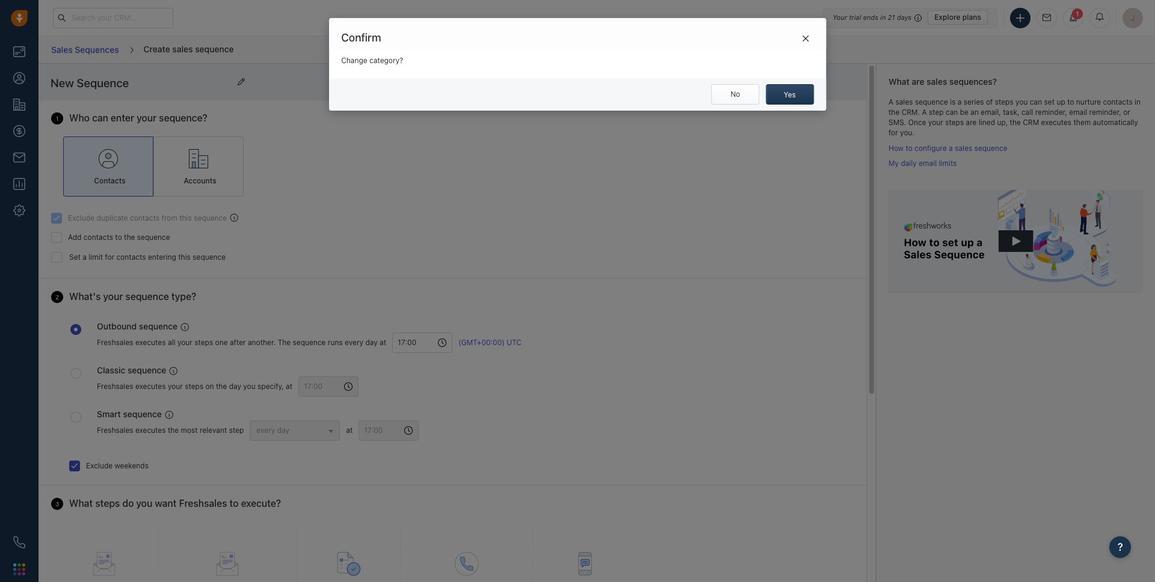 Task type: locate. For each thing, give the bounding box(es) containing it.
1 horizontal spatial email
[[1070, 108, 1088, 117]]

contacts down add contacts to the sequence
[[116, 253, 146, 262]]

at
[[380, 338, 387, 348], [286, 382, 293, 391], [346, 426, 353, 435]]

21
[[888, 13, 896, 21]]

0 vertical spatial are
[[912, 76, 925, 87]]

your down <span class=" ">sales reps can use this for weekly check-ins with leads and to run renewal campaigns e.g. renewing a contract</span> image
[[168, 382, 183, 391]]

0 horizontal spatial day
[[229, 382, 241, 391]]

contacts
[[1104, 97, 1133, 106], [130, 214, 160, 223], [84, 233, 113, 242], [116, 253, 146, 262]]

at right every day button
[[346, 426, 353, 435]]

sequence
[[195, 44, 234, 54], [916, 97, 949, 106], [975, 144, 1008, 153], [194, 214, 227, 223], [137, 233, 170, 242], [193, 253, 226, 262], [126, 291, 169, 302], [139, 321, 178, 332], [293, 338, 326, 348], [128, 365, 166, 376], [123, 409, 162, 419]]

what up crm. on the top right
[[889, 76, 910, 87]]

every
[[345, 338, 364, 348], [257, 426, 275, 435]]

1 vertical spatial for
[[105, 253, 114, 262]]

from
[[162, 214, 177, 223]]

email up them
[[1070, 108, 1088, 117]]

1 vertical spatial this
[[178, 253, 191, 262]]

you left specify,
[[243, 382, 256, 391]]

executes down <span class=" ">sales reps can use this for prospecting and account-based selling e.g. following up with event attendees</span> icon
[[135, 426, 166, 435]]

1 horizontal spatial you
[[243, 382, 256, 391]]

2 vertical spatial day
[[277, 426, 290, 435]]

sequence up type?
[[193, 253, 226, 262]]

1 horizontal spatial day
[[277, 426, 290, 435]]

up
[[1057, 97, 1066, 106]]

crm
[[1024, 118, 1040, 127]]

an
[[971, 108, 979, 117]]

freshsales down classic
[[97, 382, 133, 391]]

this right entering
[[178, 253, 191, 262]]

runs
[[328, 338, 343, 348]]

<span class=" ">sales reps can use this for traditional drip campaigns e.g. reengaging with cold prospects</span> image
[[181, 323, 189, 332]]

freshsales
[[97, 338, 133, 348], [97, 382, 133, 391], [97, 426, 133, 435], [179, 498, 227, 509]]

the left most
[[168, 426, 179, 435]]

day
[[366, 338, 378, 348], [229, 382, 241, 391], [277, 426, 290, 435]]

0 vertical spatial exclude
[[68, 214, 95, 223]]

1 horizontal spatial a
[[923, 108, 927, 117]]

0 vertical spatial in
[[881, 13, 887, 21]]

1 horizontal spatial reminder,
[[1090, 108, 1122, 117]]

1 vertical spatial in
[[1135, 97, 1141, 106]]

you
[[1016, 97, 1028, 106], [243, 382, 256, 391], [136, 498, 153, 509]]

is
[[951, 97, 956, 106]]

(gmt+00:00) utc link
[[459, 338, 522, 348]]

steps up the task,
[[996, 97, 1014, 106]]

(gmt+00:00) utc
[[459, 338, 522, 348]]

at right specify,
[[286, 382, 293, 391]]

outbound sequence
[[97, 321, 178, 332]]

2 vertical spatial a
[[83, 253, 87, 262]]

sales
[[172, 44, 193, 54], [927, 76, 948, 87], [896, 97, 914, 106], [955, 144, 973, 153]]

1 vertical spatial every
[[257, 426, 275, 435]]

phone image
[[13, 537, 25, 549]]

step inside a sales sequence is a series of steps you can set up to nurture contacts in the crm. a step can be an email, task, call reminder, email reminder, or sms. once your steps are lined up, the crm executes them automatically for you.
[[929, 108, 944, 117]]

1 horizontal spatial what
[[889, 76, 910, 87]]

sequence down lined
[[975, 144, 1008, 153]]

0 horizontal spatial a
[[889, 97, 894, 106]]

how to configure a sales sequence
[[889, 144, 1008, 153]]

days
[[898, 13, 912, 21]]

step
[[929, 108, 944, 117], [229, 426, 244, 435]]

1 horizontal spatial can
[[946, 108, 959, 117]]

1 vertical spatial what
[[69, 498, 93, 509]]

this right from
[[180, 214, 192, 223]]

the up sms.
[[889, 108, 900, 117]]

1 horizontal spatial 1
[[1076, 10, 1080, 17]]

1 horizontal spatial every
[[345, 338, 364, 348]]

sequence down exclude duplicate contacts from this sequence
[[137, 233, 170, 242]]

day right on
[[229, 382, 241, 391]]

1 horizontal spatial step
[[929, 108, 944, 117]]

to left execute?
[[230, 498, 239, 509]]

can left the set
[[1031, 97, 1043, 106]]

phone element
[[7, 531, 31, 555]]

can right the "who"
[[92, 113, 108, 124]]

email down configure
[[919, 159, 937, 168]]

your right "all" on the bottom left
[[178, 338, 193, 348]]

2 horizontal spatial a
[[958, 97, 962, 106]]

them
[[1074, 118, 1092, 127]]

relevant
[[200, 426, 227, 435]]

can
[[1031, 97, 1043, 106], [946, 108, 959, 117], [92, 113, 108, 124]]

1 vertical spatial 1
[[56, 115, 59, 122]]

freshsales down outbound
[[97, 338, 133, 348]]

a
[[889, 97, 894, 106], [923, 108, 927, 117]]

are up crm. on the top right
[[912, 76, 925, 87]]

reminder, up automatically
[[1090, 108, 1122, 117]]

1 horizontal spatial at
[[346, 426, 353, 435]]

exclude for exclude weekends
[[86, 461, 113, 470]]

at right "runs"
[[380, 338, 387, 348]]

1 horizontal spatial a
[[949, 144, 953, 153]]

set a limit for contacts entering this sequence
[[69, 253, 226, 262]]

exclude for exclude duplicate contacts from this sequence
[[68, 214, 95, 223]]

0 vertical spatial this
[[180, 214, 192, 223]]

0 vertical spatial email
[[1070, 108, 1088, 117]]

0 horizontal spatial email
[[919, 159, 937, 168]]

0 vertical spatial you
[[1016, 97, 1028, 106]]

are inside a sales sequence is a series of steps you can set up to nurture contacts in the crm. a step can be an email, task, call reminder, email reminder, or sms. once your steps are lined up, the crm executes them automatically for you.
[[967, 118, 977, 127]]

0 horizontal spatial what
[[69, 498, 93, 509]]

sequence?
[[159, 113, 208, 124]]

step right crm. on the top right
[[929, 108, 944, 117]]

0 vertical spatial for
[[889, 128, 899, 137]]

freshsales down smart
[[97, 426, 133, 435]]

for down sms.
[[889, 128, 899, 137]]

are down the an
[[967, 118, 977, 127]]

what are sales sequences?
[[889, 76, 998, 87]]

create sales sequence
[[144, 44, 234, 54]]

you up call
[[1016, 97, 1028, 106]]

freshsales for outbound
[[97, 338, 133, 348]]

another.
[[248, 338, 276, 348]]

executes for smart sequence
[[135, 426, 166, 435]]

2 horizontal spatial can
[[1031, 97, 1043, 106]]

sequence up "all" on the bottom left
[[139, 321, 178, 332]]

day down specify,
[[277, 426, 290, 435]]

0 horizontal spatial a
[[83, 253, 87, 262]]

sequence right create
[[195, 44, 234, 54]]

want
[[155, 498, 177, 509]]

are
[[912, 76, 925, 87], [967, 118, 977, 127]]

do
[[122, 498, 134, 509]]

exclude weekends
[[86, 461, 149, 470]]

0 horizontal spatial you
[[136, 498, 153, 509]]

can down the is
[[946, 108, 959, 117]]

2 vertical spatial you
[[136, 498, 153, 509]]

0 horizontal spatial step
[[229, 426, 244, 435]]

1 horizontal spatial are
[[967, 118, 977, 127]]

executes left "all" on the bottom left
[[135, 338, 166, 348]]

change
[[341, 56, 368, 65]]

2 horizontal spatial you
[[1016, 97, 1028, 106]]

2 horizontal spatial day
[[366, 338, 378, 348]]

up,
[[998, 118, 1008, 127]]

a up once
[[923, 108, 927, 117]]

sales sequences
[[51, 44, 119, 55]]

in up automatically
[[1135, 97, 1141, 106]]

exclude up add
[[68, 214, 95, 223]]

2
[[55, 294, 59, 301]]

in left '21'
[[881, 13, 887, 21]]

every right "runs"
[[345, 338, 364, 348]]

crm.
[[902, 108, 921, 117]]

contacts up limit
[[84, 233, 113, 242]]

a up limits
[[949, 144, 953, 153]]

1 vertical spatial at
[[286, 382, 293, 391]]

you inside a sales sequence is a series of steps you can set up to nurture contacts in the crm. a step can be an email, task, call reminder, email reminder, or sms. once your steps are lined up, the crm executes them automatically for you.
[[1016, 97, 1028, 106]]

every down specify,
[[257, 426, 275, 435]]

1 horizontal spatial in
[[1135, 97, 1141, 106]]

0 vertical spatial at
[[380, 338, 387, 348]]

1 vertical spatial email
[[919, 159, 937, 168]]

sms.
[[889, 118, 907, 127]]

a right the is
[[958, 97, 962, 106]]

what right 3
[[69, 498, 93, 509]]

1 vertical spatial step
[[229, 426, 244, 435]]

limit
[[89, 253, 103, 262]]

this
[[180, 214, 192, 223], [178, 253, 191, 262]]

sales right create
[[172, 44, 193, 54]]

sequence left the is
[[916, 97, 949, 106]]

Search your CRM... text field
[[53, 8, 173, 28]]

steps left do
[[95, 498, 120, 509]]

one
[[215, 338, 228, 348]]

2 reminder, from the left
[[1090, 108, 1122, 117]]

0 horizontal spatial can
[[92, 113, 108, 124]]

None text field
[[51, 73, 232, 93]]

executes down up
[[1042, 118, 1072, 127]]

step right relevant
[[229, 426, 244, 435]]

executes down classic sequence
[[135, 382, 166, 391]]

automatically
[[1094, 118, 1139, 127]]

email inside a sales sequence is a series of steps you can set up to nurture contacts in the crm. a step can be an email, task, call reminder, email reminder, or sms. once your steps are lined up, the crm executes them automatically for you.
[[1070, 108, 1088, 117]]

2 horizontal spatial at
[[380, 338, 387, 348]]

your right once
[[929, 118, 944, 127]]

<span class=" ">sales reps can use this for weekly check-ins with leads and to run renewal campaigns e.g. renewing a contract</span> image
[[169, 367, 178, 375]]

1 vertical spatial you
[[243, 382, 256, 391]]

0 vertical spatial a
[[958, 97, 962, 106]]

ends
[[864, 13, 879, 21]]

1 vertical spatial day
[[229, 382, 241, 391]]

freshsales executes all your steps one after another. the sequence runs every day at
[[97, 338, 387, 348]]

to
[[1068, 97, 1075, 106], [906, 144, 913, 153], [115, 233, 122, 242], [230, 498, 239, 509]]

0 horizontal spatial are
[[912, 76, 925, 87]]

contacts link
[[63, 137, 154, 197]]

how
[[889, 144, 904, 153]]

0 horizontal spatial reminder,
[[1036, 108, 1068, 117]]

once
[[909, 118, 927, 127]]

sequence left <span class=" ">sales reps can use this for prospecting and account-based selling e.g. following up with event attendees</span> icon
[[123, 409, 162, 419]]

after
[[230, 338, 246, 348]]

the
[[889, 108, 900, 117], [1010, 118, 1021, 127], [124, 233, 135, 242], [216, 382, 227, 391], [168, 426, 179, 435]]

who
[[69, 113, 90, 124]]

email
[[1070, 108, 1088, 117], [919, 159, 937, 168]]

0 vertical spatial every
[[345, 338, 364, 348]]

your
[[833, 13, 848, 21]]

0 vertical spatial step
[[929, 108, 944, 117]]

day inside button
[[277, 426, 290, 435]]

a up sms.
[[889, 97, 894, 106]]

task,
[[1004, 108, 1020, 117]]

0 vertical spatial what
[[889, 76, 910, 87]]

explore
[[935, 13, 961, 22]]

duplicate
[[97, 214, 128, 223]]

you right do
[[136, 498, 153, 509]]

utc
[[507, 338, 522, 348]]

be
[[961, 108, 969, 117]]

contacts up or
[[1104, 97, 1133, 106]]

sequence inside a sales sequence is a series of steps you can set up to nurture contacts in the crm. a step can be an email, task, call reminder, email reminder, or sms. once your steps are lined up, the crm executes them automatically for you.
[[916, 97, 949, 106]]

trial
[[850, 13, 862, 21]]

1 horizontal spatial for
[[889, 128, 899, 137]]

confirm dialog
[[329, 18, 826, 110]]

your trial ends in 21 days
[[833, 13, 912, 21]]

who can enter your sequence?
[[69, 113, 208, 124]]

steps
[[996, 97, 1014, 106], [946, 118, 965, 127], [195, 338, 213, 348], [185, 382, 204, 391], [95, 498, 120, 509]]

what for what are sales sequences?
[[889, 76, 910, 87]]

steps left on
[[185, 382, 204, 391]]

1 vertical spatial exclude
[[86, 461, 113, 470]]

every day button
[[250, 421, 340, 441]]

day right "runs"
[[366, 338, 378, 348]]

0 vertical spatial a
[[889, 97, 894, 106]]

classic
[[97, 365, 125, 376]]

a right set
[[83, 253, 87, 262]]

0 horizontal spatial every
[[257, 426, 275, 435]]

to right up
[[1068, 97, 1075, 106]]

sequences
[[75, 44, 119, 55]]

to right how
[[906, 144, 913, 153]]

0 vertical spatial day
[[366, 338, 378, 348]]

to down duplicate
[[115, 233, 122, 242]]

exclude
[[68, 214, 95, 223], [86, 461, 113, 470]]

sales up crm. on the top right
[[896, 97, 914, 106]]

for right limit
[[105, 253, 114, 262]]

smart
[[97, 409, 121, 419]]

exclude left weekends
[[86, 461, 113, 470]]

every contact has a unique email address, so don't worry about duplication. image
[[230, 214, 238, 222]]

freshsales for smart
[[97, 426, 133, 435]]

reminder, down the set
[[1036, 108, 1068, 117]]

explore plans
[[935, 13, 982, 22]]

1 vertical spatial are
[[967, 118, 977, 127]]



Task type: describe. For each thing, give the bounding box(es) containing it.
outbound
[[97, 321, 137, 332]]

<span class=" ">sales reps can use this for prospecting and account-based selling e.g. following up with event attendees</span> image
[[165, 411, 173, 419]]

contacts left from
[[130, 214, 160, 223]]

configure
[[915, 144, 947, 153]]

sequence left every contact has a unique email address, so don't worry about duplication. image
[[194, 214, 227, 223]]

freshsales executes the most relevant step
[[97, 426, 244, 435]]

the down duplicate
[[124, 233, 135, 242]]

specify,
[[258, 382, 284, 391]]

sequence right the
[[293, 338, 326, 348]]

what's your sequence type?
[[69, 291, 196, 302]]

freshsales for classic
[[97, 382, 133, 391]]

set
[[1045, 97, 1055, 106]]

1 vertical spatial a
[[949, 144, 953, 153]]

3
[[55, 501, 59, 508]]

smart sequence
[[97, 409, 162, 419]]

change category?
[[341, 56, 403, 65]]

executes for outbound sequence
[[135, 338, 166, 348]]

your right enter
[[137, 113, 157, 124]]

the right on
[[216, 382, 227, 391]]

freshworks switcher image
[[13, 564, 25, 576]]

what's
[[69, 291, 101, 302]]

every day
[[257, 426, 290, 435]]

add
[[68, 233, 82, 242]]

series
[[964, 97, 985, 106]]

call
[[1022, 108, 1034, 117]]

the down the task,
[[1010, 118, 1021, 127]]

2 vertical spatial at
[[346, 426, 353, 435]]

explore plans link
[[928, 10, 988, 25]]

no button
[[712, 84, 760, 104]]

sales up limits
[[955, 144, 973, 153]]

execute?
[[241, 498, 281, 509]]

sales left sequences?
[[927, 76, 948, 87]]

sales inside a sales sequence is a series of steps you can set up to nurture contacts in the crm. a step can be an email, task, call reminder, email reminder, or sms. once your steps are lined up, the crm executes them automatically for you.
[[896, 97, 914, 106]]

accounts link
[[154, 137, 244, 197]]

0 horizontal spatial for
[[105, 253, 114, 262]]

freshsales executes your steps on the day you specify, at
[[97, 382, 293, 391]]

my daily email limits
[[889, 159, 957, 168]]

daily
[[901, 159, 917, 168]]

what steps do you want freshsales to execute?
[[69, 498, 281, 509]]

the
[[278, 338, 291, 348]]

steps down be
[[946, 118, 965, 127]]

your right "what's"
[[103, 291, 123, 302]]

steps left one
[[195, 338, 213, 348]]

yes
[[784, 90, 796, 99]]

sequence left <span class=" ">sales reps can use this for weekly check-ins with leads and to run renewal campaigns e.g. renewing a contract</span> image
[[128, 365, 166, 376]]

no
[[731, 89, 741, 98]]

for inside a sales sequence is a series of steps you can set up to nurture contacts in the crm. a step can be an email, task, call reminder, email reminder, or sms. once your steps are lined up, the crm executes them automatically for you.
[[889, 128, 899, 137]]

or
[[1124, 108, 1131, 117]]

executes for classic sequence
[[135, 382, 166, 391]]

most
[[181, 426, 198, 435]]

0 horizontal spatial in
[[881, 13, 887, 21]]

a inside a sales sequence is a series of steps you can set up to nurture contacts in the crm. a step can be an email, task, call reminder, email reminder, or sms. once your steps are lined up, the crm executes them automatically for you.
[[958, 97, 962, 106]]

of
[[987, 97, 994, 106]]

every inside button
[[257, 426, 275, 435]]

1 link
[[1064, 8, 1084, 28]]

your inside a sales sequence is a series of steps you can set up to nurture contacts in the crm. a step can be an email, task, call reminder, email reminder, or sms. once your steps are lined up, the crm executes them automatically for you.
[[929, 118, 944, 127]]

accounts
[[184, 176, 216, 185]]

my
[[889, 159, 899, 168]]

category?
[[370, 56, 403, 65]]

contacts inside a sales sequence is a series of steps you can set up to nurture contacts in the crm. a step can be an email, task, call reminder, email reminder, or sms. once your steps are lined up, the crm executes them automatically for you.
[[1104, 97, 1133, 106]]

entering
[[148, 253, 176, 262]]

enter
[[111, 113, 134, 124]]

lined
[[979, 118, 996, 127]]

1 reminder, from the left
[[1036, 108, 1068, 117]]

all
[[168, 338, 176, 348]]

sequence up 'outbound sequence'
[[126, 291, 169, 302]]

my daily email limits link
[[889, 159, 957, 168]]

to inside a sales sequence is a series of steps you can set up to nurture contacts in the crm. a step can be an email, task, call reminder, email reminder, or sms. once your steps are lined up, the crm executes them automatically for you.
[[1068, 97, 1075, 106]]

yes button
[[766, 84, 814, 104]]

executes inside a sales sequence is a series of steps you can set up to nurture contacts in the crm. a step can be an email, task, call reminder, email reminder, or sms. once your steps are lined up, the crm executes them automatically for you.
[[1042, 118, 1072, 127]]

type?
[[172, 291, 196, 302]]

a sales sequence is a series of steps you can set up to nurture contacts in the crm. a step can be an email, task, call reminder, email reminder, or sms. once your steps are lined up, the crm executes them automatically for you.
[[889, 97, 1141, 137]]

weekends
[[115, 461, 149, 470]]

exclude duplicate contacts from this sequence
[[68, 214, 227, 223]]

in inside a sales sequence is a series of steps you can set up to nurture contacts in the crm. a step can be an email, task, call reminder, email reminder, or sms. once your steps are lined up, the crm executes them automatically for you.
[[1135, 97, 1141, 106]]

nurture
[[1077, 97, 1102, 106]]

(gmt+00:00)
[[459, 338, 505, 348]]

0 horizontal spatial 1
[[56, 115, 59, 122]]

0 vertical spatial 1
[[1076, 10, 1080, 17]]

0 horizontal spatial at
[[286, 382, 293, 391]]

confirm
[[341, 31, 381, 44]]

set
[[69, 253, 81, 262]]

sales sequences link
[[51, 40, 120, 59]]

classic sequence
[[97, 365, 166, 376]]

sequences?
[[950, 76, 998, 87]]

contacts
[[94, 176, 126, 185]]

1 vertical spatial a
[[923, 108, 927, 117]]

on
[[206, 382, 214, 391]]

what for what steps do you want freshsales to execute?
[[69, 498, 93, 509]]

add contacts to the sequence
[[68, 233, 170, 242]]

freshsales right want
[[179, 498, 227, 509]]

limits
[[939, 159, 957, 168]]

you.
[[901, 128, 915, 137]]

plans
[[963, 13, 982, 22]]

how to configure a sales sequence link
[[889, 144, 1008, 153]]



Task type: vqa. For each thing, say whether or not it's contained in the screenshot.
apps corresponding to Project management apps
no



